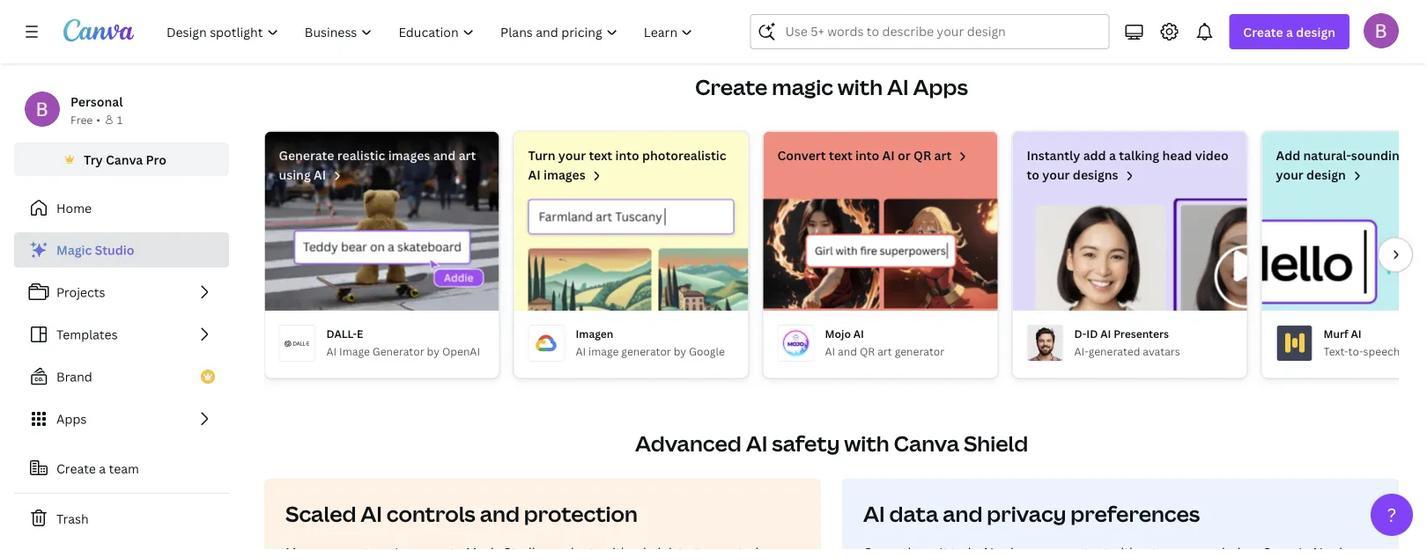 Task type: locate. For each thing, give the bounding box(es) containing it.
and down mojo
[[838, 344, 858, 359]]

shield
[[964, 430, 1029, 458]]

create left team
[[56, 461, 96, 477]]

create left design
[[1244, 23, 1284, 40]]

None search field
[[750, 14, 1110, 49]]

video
[[1196, 147, 1229, 164]]

imagen ai image generator by google
[[576, 327, 725, 359]]

0 horizontal spatial a
[[99, 461, 106, 477]]

•
[[96, 112, 100, 127]]

ai up to-
[[1352, 327, 1362, 341]]

1 horizontal spatial qr
[[914, 147, 932, 164]]

1 vertical spatial images
[[544, 167, 586, 183]]

to
[[1027, 167, 1040, 183]]

with right magic
[[838, 73, 883, 101]]

canva inside button
[[106, 151, 143, 168]]

text right turn
[[589, 147, 613, 164]]

apps
[[914, 73, 969, 101], [56, 411, 87, 428]]

a
[[1287, 23, 1294, 40], [1110, 147, 1117, 164], [99, 461, 106, 477]]

1 horizontal spatial art
[[878, 344, 893, 359]]

with right safety
[[845, 430, 890, 458]]

a for team
[[99, 461, 106, 477]]

2 horizontal spatial a
[[1287, 23, 1294, 40]]

free
[[71, 112, 93, 127]]

projects
[[56, 284, 105, 301]]

ai down mojo
[[825, 344, 836, 359]]

canva
[[106, 151, 143, 168], [894, 430, 960, 458]]

0 vertical spatial canva
[[106, 151, 143, 168]]

protection
[[524, 500, 638, 529]]

speech
[[1364, 344, 1401, 359]]

create inside button
[[56, 461, 96, 477]]

images
[[388, 147, 430, 164], [544, 167, 586, 183]]

1 horizontal spatial create
[[695, 73, 768, 101]]

with
[[838, 73, 883, 101], [845, 430, 890, 458]]

privacy
[[987, 500, 1067, 529]]

0 vertical spatial create
[[1244, 23, 1284, 40]]

qr
[[914, 147, 932, 164], [860, 344, 875, 359]]

try canva pro
[[84, 151, 167, 168]]

magic
[[56, 242, 92, 259]]

brand
[[56, 369, 92, 386]]

0 horizontal spatial your
[[559, 147, 586, 164]]

generator
[[622, 344, 671, 359], [895, 344, 945, 359]]

2 vertical spatial create
[[56, 461, 96, 477]]

a inside button
[[99, 461, 106, 477]]

1 into from the left
[[616, 147, 640, 164]]

0 horizontal spatial canva
[[106, 151, 143, 168]]

1 vertical spatial canva
[[894, 430, 960, 458]]

and inside mojo ai ai and qr art generator
[[838, 344, 858, 359]]

1 horizontal spatial text
[[829, 147, 853, 164]]

home link
[[14, 190, 229, 226]]

by left google
[[674, 344, 687, 359]]

1 text from the left
[[589, 147, 613, 164]]

0 vertical spatial your
[[559, 147, 586, 164]]

ai right mojo
[[854, 327, 865, 341]]

and right realistic
[[433, 147, 456, 164]]

0 horizontal spatial text
[[589, 147, 613, 164]]

e
[[357, 327, 364, 341]]

0 vertical spatial apps
[[914, 73, 969, 101]]

free •
[[71, 112, 100, 127]]

a inside dropdown button
[[1287, 23, 1294, 40]]

ai down dall-
[[327, 344, 337, 359]]

google
[[689, 344, 725, 359]]

openai
[[442, 344, 480, 359]]

create for create a team
[[56, 461, 96, 477]]

0 horizontal spatial by
[[427, 344, 440, 359]]

1 horizontal spatial your
[[1043, 167, 1071, 183]]

generator inside imagen ai image generator by google
[[622, 344, 671, 359]]

d-id ai presenters ai-generated avatars
[[1075, 327, 1181, 359]]

and right the controls
[[480, 500, 520, 529]]

text
[[589, 147, 613, 164], [829, 147, 853, 164]]

turn
[[528, 147, 556, 164]]

2 generator from the left
[[895, 344, 945, 359]]

1 horizontal spatial into
[[856, 147, 880, 164]]

0 horizontal spatial qr
[[860, 344, 875, 359]]

images right realistic
[[388, 147, 430, 164]]

and
[[433, 147, 456, 164], [838, 344, 858, 359], [480, 500, 520, 529], [943, 500, 983, 529]]

ai down imagen
[[576, 344, 586, 359]]

by
[[427, 344, 440, 359], [674, 344, 687, 359]]

0 horizontal spatial generator
[[622, 344, 671, 359]]

templates link
[[14, 317, 229, 353]]

0 horizontal spatial create
[[56, 461, 96, 477]]

list containing magic studio
[[14, 233, 229, 437]]

ai right scaled
[[361, 500, 382, 529]]

apps down search search field
[[914, 73, 969, 101]]

ai inside turn your text into photorealistic ai images
[[528, 167, 541, 183]]

apps down brand
[[56, 411, 87, 428]]

0 horizontal spatial images
[[388, 147, 430, 164]]

Search search field
[[786, 15, 1075, 48]]

1 vertical spatial a
[[1110, 147, 1117, 164]]

ai down turn
[[528, 167, 541, 183]]

1 generator from the left
[[622, 344, 671, 359]]

0 vertical spatial qr
[[914, 147, 932, 164]]

text inside turn your text into photorealistic ai images
[[589, 147, 613, 164]]

0 vertical spatial images
[[388, 147, 430, 164]]

a left team
[[99, 461, 106, 477]]

1 horizontal spatial canva
[[894, 430, 960, 458]]

a left design
[[1287, 23, 1294, 40]]

1 vertical spatial create
[[695, 73, 768, 101]]

2 horizontal spatial create
[[1244, 23, 1284, 40]]

ai down search search field
[[888, 73, 909, 101]]

list
[[14, 233, 229, 437]]

designs
[[1073, 167, 1119, 183]]

2 into from the left
[[856, 147, 880, 164]]

canva right try
[[106, 151, 143, 168]]

0 vertical spatial a
[[1287, 23, 1294, 40]]

2 vertical spatial a
[[99, 461, 106, 477]]

create a team button
[[14, 451, 229, 487]]

generator inside mojo ai ai and qr art generator
[[895, 344, 945, 359]]

murf ai text-to-speech voice
[[1324, 327, 1428, 359]]

and for protection
[[480, 500, 520, 529]]

instantly
[[1027, 147, 1081, 164]]

ai inside d-id ai presenters ai-generated avatars
[[1101, 327, 1112, 341]]

your right turn
[[559, 147, 586, 164]]

generate
[[279, 147, 334, 164]]

your down 'instantly'
[[1043, 167, 1071, 183]]

ai data and privacy preferences
[[864, 500, 1201, 529]]

ai-
[[1075, 344, 1089, 359]]

add
[[1277, 147, 1301, 164]]

1 horizontal spatial a
[[1110, 147, 1117, 164]]

a for design
[[1287, 23, 1294, 40]]

0 horizontal spatial apps
[[56, 411, 87, 428]]

by inside dall-e ai image generator by openai
[[427, 344, 440, 359]]

1 horizontal spatial images
[[544, 167, 586, 183]]

personal
[[71, 93, 123, 110]]

0 horizontal spatial into
[[616, 147, 640, 164]]

into
[[616, 147, 640, 164], [856, 147, 880, 164]]

ai inside the murf ai text-to-speech voice
[[1352, 327, 1362, 341]]

create left magic
[[695, 73, 768, 101]]

1 by from the left
[[427, 344, 440, 359]]

1 vertical spatial apps
[[56, 411, 87, 428]]

1 horizontal spatial generator
[[895, 344, 945, 359]]

a right add
[[1110, 147, 1117, 164]]

ai down generate on the top left of page
[[314, 167, 326, 183]]

qr inside mojo ai ai and qr art generator
[[860, 344, 875, 359]]

and right 'data'
[[943, 500, 983, 529]]

natural-
[[1304, 147, 1352, 164]]

2 by from the left
[[674, 344, 687, 359]]

apps link
[[14, 402, 229, 437]]

design
[[1297, 23, 1336, 40]]

1 vertical spatial qr
[[860, 344, 875, 359]]

create
[[1244, 23, 1284, 40], [695, 73, 768, 101], [56, 461, 96, 477]]

image
[[589, 344, 619, 359]]

generated
[[1089, 344, 1141, 359]]

into left photorealistic
[[616, 147, 640, 164]]

instantly add a talking head video to your designs
[[1027, 147, 1229, 183]]

create for create a design
[[1244, 23, 1284, 40]]

pro
[[146, 151, 167, 168]]

by left openai
[[427, 344, 440, 359]]

ai
[[888, 73, 909, 101], [883, 147, 895, 164], [314, 167, 326, 183], [528, 167, 541, 183], [854, 327, 865, 341], [1101, 327, 1112, 341], [1352, 327, 1362, 341], [327, 344, 337, 359], [576, 344, 586, 359], [825, 344, 836, 359], [746, 430, 768, 458], [361, 500, 382, 529], [864, 500, 886, 529]]

1 vertical spatial your
[[1043, 167, 1071, 183]]

art
[[459, 147, 476, 164], [935, 147, 952, 164], [878, 344, 893, 359]]

create inside dropdown button
[[1244, 23, 1284, 40]]

and for qr
[[838, 344, 858, 359]]

1 horizontal spatial by
[[674, 344, 687, 359]]

1 horizontal spatial apps
[[914, 73, 969, 101]]

images down turn
[[544, 167, 586, 183]]

or
[[898, 147, 911, 164]]

text right convert
[[829, 147, 853, 164]]

images inside "generate realistic images and art using ai"
[[388, 147, 430, 164]]

trash
[[56, 511, 89, 528]]

art inside "generate realistic images and art using ai"
[[459, 147, 476, 164]]

canva left shield on the bottom right of the page
[[894, 430, 960, 458]]

and inside "generate realistic images and art using ai"
[[433, 147, 456, 164]]

team
[[109, 461, 139, 477]]

? button
[[1371, 494, 1414, 537]]

create a design
[[1244, 23, 1336, 40]]

0 horizontal spatial art
[[459, 147, 476, 164]]

into left or
[[856, 147, 880, 164]]

ai right id
[[1101, 327, 1112, 341]]

apps inside 'link'
[[56, 411, 87, 428]]



Task type: vqa. For each thing, say whether or not it's contained in the screenshot.
the bottom QR
yes



Task type: describe. For each thing, give the bounding box(es) containing it.
photorealistic
[[643, 147, 727, 164]]

brand link
[[14, 360, 229, 395]]

imagen
[[576, 327, 614, 341]]

bob builder image
[[1364, 13, 1400, 48]]

create magic with ai apps
[[695, 73, 969, 101]]

0 vertical spatial with
[[838, 73, 883, 101]]

talking
[[1120, 147, 1160, 164]]

magic
[[772, 73, 834, 101]]

scaled
[[286, 500, 356, 529]]

ai left or
[[883, 147, 895, 164]]

convert
[[778, 147, 826, 164]]

top level navigation element
[[155, 14, 708, 49]]

?
[[1388, 503, 1397, 528]]

sounding
[[1352, 147, 1407, 164]]

ai inside "generate realistic images and art using ai"
[[314, 167, 326, 183]]

trash link
[[14, 502, 229, 537]]

mojo
[[825, 327, 851, 341]]

your inside instantly add a talking head video to your designs
[[1043, 167, 1071, 183]]

1
[[117, 112, 123, 127]]

scaled ai controls and protection
[[286, 500, 638, 529]]

create a design button
[[1230, 14, 1350, 49]]

head
[[1163, 147, 1193, 164]]

create a team
[[56, 461, 139, 477]]

voice
[[1403, 344, 1428, 359]]

art inside mojo ai ai and qr art generator
[[878, 344, 893, 359]]

home
[[56, 200, 92, 216]]

image
[[339, 344, 370, 359]]

using
[[279, 167, 311, 183]]

presenters
[[1114, 327, 1170, 341]]

data
[[890, 500, 939, 529]]

2 horizontal spatial art
[[935, 147, 952, 164]]

a inside instantly add a talking head video to your designs
[[1110, 147, 1117, 164]]

templates
[[56, 327, 118, 343]]

mojo ai ai and qr art generator
[[825, 327, 945, 359]]

generate realistic images and art using ai
[[279, 147, 476, 183]]

turn your text into photorealistic ai images
[[528, 147, 727, 183]]

magic studio link
[[14, 233, 229, 268]]

magic studio
[[56, 242, 134, 259]]

voi
[[1410, 147, 1428, 164]]

and for art
[[433, 147, 456, 164]]

2 text from the left
[[829, 147, 853, 164]]

advanced ai safety with canva shield
[[635, 430, 1029, 458]]

add natural-sounding voi
[[1277, 147, 1428, 183]]

text-
[[1324, 344, 1349, 359]]

generator
[[373, 344, 425, 359]]

to-
[[1349, 344, 1364, 359]]

ai left safety
[[746, 430, 768, 458]]

ai left 'data'
[[864, 500, 886, 529]]

safety
[[772, 430, 840, 458]]

realistic
[[337, 147, 385, 164]]

dall-
[[327, 327, 357, 341]]

studio
[[95, 242, 134, 259]]

1 vertical spatial with
[[845, 430, 890, 458]]

projects link
[[14, 275, 229, 310]]

ai inside dall-e ai image generator by openai
[[327, 344, 337, 359]]

try canva pro button
[[14, 143, 229, 176]]

images inside turn your text into photorealistic ai images
[[544, 167, 586, 183]]

add
[[1084, 147, 1107, 164]]

avatars
[[1143, 344, 1181, 359]]

advanced
[[635, 430, 742, 458]]

murf
[[1324, 327, 1349, 341]]

into inside turn your text into photorealistic ai images
[[616, 147, 640, 164]]

create for create magic with ai apps
[[695, 73, 768, 101]]

preferences
[[1071, 500, 1201, 529]]

d-
[[1075, 327, 1087, 341]]

try
[[84, 151, 103, 168]]

controls
[[387, 500, 476, 529]]

dall-e ai image generator by openai
[[327, 327, 480, 359]]

ai inside imagen ai image generator by google
[[576, 344, 586, 359]]

your inside turn your text into photorealistic ai images
[[559, 147, 586, 164]]

id
[[1087, 327, 1099, 341]]

convert text into ai or qr art
[[778, 147, 952, 164]]

by inside imagen ai image generator by google
[[674, 344, 687, 359]]



